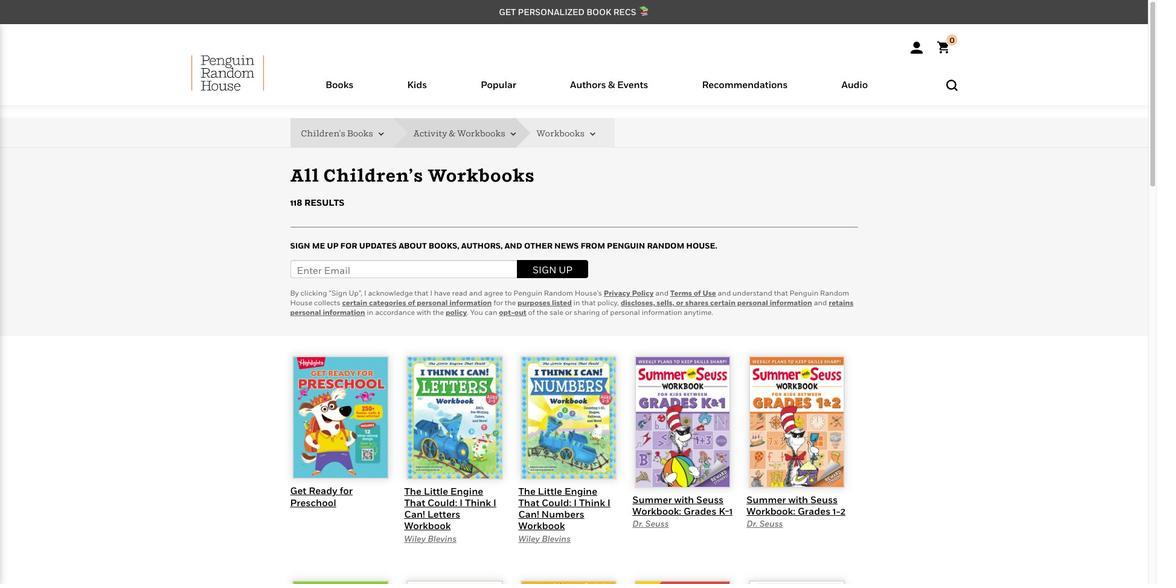 Task type: locate. For each thing, give the bounding box(es) containing it.
blevins down numbers
[[542, 534, 571, 544]]

1 horizontal spatial sign
[[533, 264, 557, 276]]

categories
[[369, 299, 406, 308]]

sign down other
[[533, 264, 557, 276]]

workbooks left angle down icon
[[457, 128, 505, 138]]

wiley inside the little engine that could: i think i can! letters workbook wiley blevins
[[405, 534, 426, 544]]

0 horizontal spatial dr.
[[633, 519, 644, 529]]

2 horizontal spatial random
[[821, 289, 850, 298]]

for right ready
[[340, 485, 353, 498]]

mrs wordsmith 6th grade english monumental workbook image
[[635, 581, 731, 585]]

recommendations link
[[702, 79, 788, 105]]

the little engine that could: i think i can! letters workbook wiley blevins
[[405, 486, 497, 544]]

up",
[[349, 289, 363, 298]]

get ready for preschool link
[[290, 485, 353, 509]]

up inside sign up button
[[559, 264, 573, 276]]

authors,
[[461, 241, 503, 251]]

workbook: inside summer with seuss workbook: grades 1-2 dr. seuss
[[747, 506, 796, 518]]

little inside the little engine that could: i think i can! numbers workbook wiley blevins
[[538, 486, 563, 498]]

sharing
[[574, 308, 600, 317]]

1 horizontal spatial workbook:
[[747, 506, 796, 518]]

& inside activity & workbooks field
[[449, 128, 456, 138]]

0 horizontal spatial wiley blevins link
[[405, 534, 457, 544]]

think inside the little engine that could: i think i can! letters workbook wiley blevins
[[465, 497, 491, 509]]

dr. seuss link down summer with seuss workbook: grades 1-2 link
[[747, 519, 783, 529]]

1 dr. seuss link from the left
[[633, 519, 669, 529]]

with inside summer with seuss workbook: grades 1-2 dr. seuss
[[789, 494, 809, 506]]

0 horizontal spatial can!
[[405, 509, 425, 521]]

engine
[[451, 486, 484, 498], [565, 486, 598, 498]]

sign left me
[[290, 241, 310, 251]]

activity & workbooks
[[413, 128, 507, 138]]

Workbooks field
[[537, 118, 615, 148]]

that left letters
[[405, 497, 426, 509]]

blevins inside the little engine that could: i think i can! letters workbook wiley blevins
[[428, 534, 457, 544]]

i
[[364, 289, 367, 298], [430, 289, 433, 298], [460, 497, 463, 509], [494, 497, 497, 509], [574, 497, 577, 509], [608, 497, 611, 509]]

0 horizontal spatial blevins
[[428, 534, 457, 544]]

wiley down the little engine that could: i think i can! numbers workbook 'link'
[[519, 534, 540, 544]]

policy
[[446, 308, 467, 317]]

2 dr. seuss link from the left
[[747, 519, 783, 529]]

terms of use link
[[671, 289, 716, 298]]

random up listed
[[544, 289, 573, 298]]

children's books
[[301, 128, 375, 138]]

1 horizontal spatial the
[[519, 486, 536, 498]]

0 vertical spatial in
[[574, 299, 580, 308]]

grades left 1-
[[798, 506, 831, 518]]

the
[[505, 299, 516, 308], [433, 308, 444, 317], [537, 308, 548, 317]]

dr. seuss link
[[633, 519, 669, 529], [747, 519, 783, 529]]

2 wiley from the left
[[519, 534, 540, 544]]

1 horizontal spatial little
[[538, 486, 563, 498]]

read
[[452, 289, 468, 298]]

0 horizontal spatial up
[[327, 241, 339, 251]]

angle down image left activity
[[375, 130, 384, 139]]

the inside the little engine that could: i think i can! letters workbook wiley blevins
[[405, 486, 422, 498]]

by clicking "sign up", i acknowledge that i have read and agree to penguin random house's privacy policy and terms of use
[[290, 289, 716, 298]]

2 horizontal spatial penguin
[[790, 289, 819, 298]]

1 horizontal spatial grades
[[798, 506, 831, 518]]

certain down use
[[711, 299, 736, 308]]

penguin right from
[[607, 241, 646, 251]]

1 horizontal spatial that
[[519, 497, 540, 509]]

angle down image
[[507, 130, 517, 139]]

1 vertical spatial in
[[367, 308, 374, 317]]

that up certain categories of personal information link
[[415, 289, 429, 298]]

0 horizontal spatial sign
[[290, 241, 310, 251]]

little up numbers
[[538, 486, 563, 498]]

0 horizontal spatial think
[[465, 497, 491, 509]]

1 vertical spatial sign
[[533, 264, 557, 276]]

dr. inside summer with seuss workbook: grades k-1 dr. seuss
[[633, 519, 644, 529]]

summer with seuss workbook: grades 2-3 image
[[292, 581, 389, 585]]

engine inside the little engine that could: i think i can! numbers workbook wiley blevins
[[565, 486, 598, 498]]

2 angle down image from the left
[[587, 130, 596, 139]]

2 workbook from the left
[[519, 521, 565, 533]]

2 workbook: from the left
[[747, 506, 796, 518]]

wiley for the little engine that could: i think i can! letters workbook
[[405, 534, 426, 544]]

2 that from the left
[[519, 497, 540, 509]]

engine up numbers
[[565, 486, 598, 498]]

1 horizontal spatial random
[[647, 241, 685, 251]]

think inside the little engine that could: i think i can! numbers workbook wiley blevins
[[579, 497, 605, 509]]

books button
[[299, 76, 381, 105]]

that left numbers
[[519, 497, 540, 509]]

1 workbook from the left
[[405, 521, 451, 533]]

summer for summer with seuss workbook: grades k-1
[[633, 494, 672, 506]]

for left updates
[[341, 241, 358, 251]]

the left policy link
[[433, 308, 444, 317]]

1 can! from the left
[[405, 509, 425, 521]]

and understand that penguin random house collects
[[290, 289, 850, 308]]

2 vertical spatial for
[[340, 485, 353, 498]]

1 horizontal spatial blevins
[[542, 534, 571, 544]]

popular
[[481, 79, 517, 91]]

house
[[290, 299, 313, 308]]

penguin up purposes
[[514, 289, 543, 298]]

ready
[[309, 485, 338, 498]]

books
[[326, 79, 354, 91], [347, 128, 373, 138]]

that right understand
[[775, 289, 788, 298]]

2 wiley blevins link from the left
[[519, 534, 571, 544]]

1
[[730, 506, 733, 518]]

1 horizontal spatial wiley blevins link
[[519, 534, 571, 544]]

in
[[574, 299, 580, 308], [367, 308, 374, 317]]

1 vertical spatial children's
[[324, 165, 424, 186]]

0 horizontal spatial workbook:
[[633, 506, 682, 518]]

the down to
[[505, 299, 516, 308]]

dr. for summer with seuss workbook: grades 1-2
[[747, 519, 758, 529]]

workbook: inside summer with seuss workbook: grades k-1 dr. seuss
[[633, 506, 682, 518]]

children's down books link
[[301, 128, 345, 138]]

0 horizontal spatial dr. seuss link
[[633, 519, 669, 529]]

angle down image
[[375, 130, 384, 139], [587, 130, 596, 139]]

personal down house
[[290, 308, 321, 317]]

wiley inside the little engine that could: i think i can! numbers workbook wiley blevins
[[519, 534, 540, 544]]

could: inside the little engine that could: i think i can! letters workbook wiley blevins
[[428, 497, 458, 509]]

0 horizontal spatial that
[[405, 497, 426, 509]]

books inside the books dropdown button
[[326, 79, 354, 91]]

information down collects
[[323, 308, 365, 317]]

angle down image down authors & events link
[[587, 130, 596, 139]]

sign inside button
[[533, 264, 557, 276]]

that inside the little engine that could: i think i can! numbers workbook wiley blevins
[[519, 497, 540, 509]]

angle down image for workbooks
[[587, 130, 596, 139]]

1 horizontal spatial could:
[[542, 497, 572, 509]]

1 vertical spatial for
[[494, 299, 503, 308]]

use
[[703, 289, 716, 298]]

books up children's books
[[326, 79, 354, 91]]

1 horizontal spatial can!
[[519, 509, 540, 521]]

you
[[471, 308, 483, 317]]

workbooks right angle down icon
[[537, 128, 587, 138]]

could: inside the little engine that could: i think i can! numbers workbook wiley blevins
[[542, 497, 572, 509]]

other
[[524, 241, 553, 251]]

1 wiley blevins link from the left
[[405, 534, 457, 544]]

up right me
[[327, 241, 339, 251]]

with left k-
[[675, 494, 695, 506]]

penguin
[[607, 241, 646, 251], [514, 289, 543, 298], [790, 289, 819, 298]]

shopping cart image
[[938, 35, 958, 54]]

personal down the have
[[417, 299, 448, 308]]

that
[[405, 497, 426, 509], [519, 497, 540, 509]]

book
[[587, 7, 612, 17]]

can! inside the little engine that could: i think i can! letters workbook wiley blevins
[[405, 509, 425, 521]]

think
[[465, 497, 491, 509], [579, 497, 605, 509]]

0 horizontal spatial workbook
[[405, 521, 451, 533]]

1 the from the left
[[405, 486, 422, 498]]

sale
[[550, 308, 564, 317]]

0 vertical spatial up
[[327, 241, 339, 251]]

1 wiley from the left
[[405, 534, 426, 544]]

1 horizontal spatial &
[[609, 79, 615, 91]]

1 engine from the left
[[451, 486, 484, 498]]

& for authors
[[609, 79, 615, 91]]

blevins for numbers
[[542, 534, 571, 544]]

grades inside summer with seuss workbook: grades k-1 dr. seuss
[[684, 506, 717, 518]]

or down listed
[[565, 308, 572, 317]]

workbook inside the little engine that could: i think i can! letters workbook wiley blevins
[[405, 521, 451, 533]]

seuss
[[697, 494, 724, 506], [811, 494, 838, 506], [646, 519, 669, 529], [760, 519, 783, 529]]

1 could: from the left
[[428, 497, 458, 509]]

grades
[[684, 506, 717, 518], [798, 506, 831, 518]]

1 vertical spatial books
[[347, 128, 373, 138]]

information inside retains personal information
[[323, 308, 365, 317]]

1 horizontal spatial with
[[675, 494, 695, 506]]

dr. seuss link down summer with seuss workbook: grades k-1 link
[[633, 519, 669, 529]]

blevins
[[428, 534, 457, 544], [542, 534, 571, 544]]

1 certain from the left
[[342, 299, 368, 308]]

1 summer from the left
[[633, 494, 672, 506]]

with down certain categories of personal information link
[[417, 308, 431, 317]]

1 horizontal spatial in
[[574, 299, 580, 308]]

for down agree
[[494, 299, 503, 308]]

could:
[[428, 497, 458, 509], [542, 497, 572, 509]]

the down purposes listed link
[[537, 308, 548, 317]]

1 workbook: from the left
[[633, 506, 682, 518]]

1 horizontal spatial dr.
[[747, 519, 758, 529]]

recommendations
[[702, 79, 788, 91]]

retains personal information link
[[290, 299, 854, 317]]

0 vertical spatial books
[[326, 79, 354, 91]]

that down house's
[[582, 299, 596, 308]]

the little engine that could: i think i can! numbers workbook image
[[521, 356, 617, 480]]

sells,
[[657, 299, 675, 308]]

workbooks inside activity & workbooks field
[[457, 128, 505, 138]]

dr. seuss link for summer with seuss workbook: grades 1-2
[[747, 519, 783, 529]]

for
[[341, 241, 358, 251], [494, 299, 503, 308], [340, 485, 353, 498]]

with inside summer with seuss workbook: grades k-1 dr. seuss
[[675, 494, 695, 506]]

0 horizontal spatial grades
[[684, 506, 717, 518]]

1 vertical spatial up
[[559, 264, 573, 276]]

2 summer from the left
[[747, 494, 787, 506]]

1 grades from the left
[[684, 506, 717, 518]]

house.
[[687, 241, 718, 251]]

0 horizontal spatial certain
[[342, 299, 368, 308]]

1 horizontal spatial certain
[[711, 299, 736, 308]]

summer inside summer with seuss workbook: grades k-1 dr. seuss
[[633, 494, 672, 506]]

0 vertical spatial sign
[[290, 241, 310, 251]]

recommendations button
[[676, 76, 815, 105]]

📚
[[639, 7, 649, 17]]

1 horizontal spatial angle down image
[[587, 130, 596, 139]]

1 horizontal spatial engine
[[565, 486, 598, 498]]

2 think from the left
[[579, 497, 605, 509]]

could: for letters
[[428, 497, 458, 509]]

& right activity
[[449, 128, 456, 138]]

policy link
[[446, 308, 467, 317]]

authors & events link
[[570, 79, 649, 105]]

1 horizontal spatial dr. seuss link
[[747, 519, 783, 529]]

books link
[[326, 79, 354, 105]]

authors & events button
[[544, 76, 676, 105]]

in up sharing
[[574, 299, 580, 308]]

angle down image inside children's books field
[[375, 130, 384, 139]]

2 could: from the left
[[542, 497, 572, 509]]

angle down image inside workbooks field
[[587, 130, 596, 139]]

think for numbers
[[579, 497, 605, 509]]

and
[[505, 241, 523, 251], [469, 289, 483, 298], [656, 289, 669, 298], [718, 289, 731, 298], [814, 299, 828, 308]]

little inside the little engine that could: i think i can! letters workbook wiley blevins
[[424, 486, 448, 498]]

blevins inside the little engine that could: i think i can! numbers workbook wiley blevins
[[542, 534, 571, 544]]

engine inside the little engine that could: i think i can! letters workbook wiley blevins
[[451, 486, 484, 498]]

grades inside summer with seuss workbook: grades 1-2 dr. seuss
[[798, 506, 831, 518]]

1 horizontal spatial summer
[[747, 494, 787, 506]]

2 grades from the left
[[798, 506, 831, 518]]

0 horizontal spatial wiley
[[405, 534, 426, 544]]

workbooks for all children's workbooks
[[428, 165, 535, 186]]

penguin right understand
[[790, 289, 819, 298]]

wiley blevins link down numbers
[[519, 534, 571, 544]]

0 horizontal spatial that
[[415, 289, 429, 298]]

& inside authors & events link
[[609, 79, 615, 91]]

2 blevins from the left
[[542, 534, 571, 544]]

2 the from the left
[[519, 486, 536, 498]]

2 certain from the left
[[711, 299, 736, 308]]

up down news
[[559, 264, 573, 276]]

0 horizontal spatial angle down image
[[375, 130, 384, 139]]

grades left k-
[[684, 506, 717, 518]]

preschool
[[290, 497, 336, 509]]

that inside and understand that penguin random house collects
[[775, 289, 788, 298]]

random up retains
[[821, 289, 850, 298]]

anytime.
[[684, 308, 714, 317]]

2 dr. from the left
[[747, 519, 758, 529]]

engine up letters
[[451, 486, 484, 498]]

in down the categories
[[367, 308, 374, 317]]

0 horizontal spatial the
[[405, 486, 422, 498]]

0 horizontal spatial engine
[[451, 486, 484, 498]]

books down books link
[[347, 128, 373, 138]]

1 horizontal spatial that
[[582, 299, 596, 308]]

personal
[[417, 299, 448, 308], [738, 299, 769, 308], [290, 308, 321, 317], [611, 308, 640, 317]]

sign me up for updates about books, authors, and other news from penguin random house.
[[290, 241, 718, 251]]

1 horizontal spatial up
[[559, 264, 573, 276]]

2 can! from the left
[[519, 509, 540, 521]]

purposes listed link
[[518, 299, 572, 308]]

children's down children's books field
[[324, 165, 424, 186]]

workbook inside the little engine that could: i think i can! numbers workbook wiley blevins
[[519, 521, 565, 533]]

privacy policy link
[[604, 289, 654, 298]]

& left events
[[609, 79, 615, 91]]

summer
[[633, 494, 672, 506], [747, 494, 787, 506]]

and up discloses, sells, or shares certain personal information link
[[718, 289, 731, 298]]

1 horizontal spatial wiley
[[519, 534, 540, 544]]

summer inside summer with seuss workbook: grades 1-2 dr. seuss
[[747, 494, 787, 506]]

little up letters
[[424, 486, 448, 498]]

can
[[485, 308, 498, 317]]

0 horizontal spatial or
[[565, 308, 572, 317]]

the inside the little engine that could: i think i can! numbers workbook wiley blevins
[[519, 486, 536, 498]]

wiley down the little engine that could: i think i can! letters workbook link
[[405, 534, 426, 544]]

that inside the little engine that could: i think i can! letters workbook wiley blevins
[[405, 497, 426, 509]]

with left 1-
[[789, 494, 809, 506]]

feeling all the feelings workbook image
[[407, 581, 503, 585]]

summer for summer with seuss workbook: grades 1-2
[[747, 494, 787, 506]]

0 vertical spatial children's
[[301, 128, 345, 138]]

0 horizontal spatial could:
[[428, 497, 458, 509]]

2 engine from the left
[[565, 486, 598, 498]]

with for summer with seuss workbook: grades k-1
[[675, 494, 695, 506]]

seuss left 2
[[811, 494, 838, 506]]

random left the house.
[[647, 241, 685, 251]]

1 little from the left
[[424, 486, 448, 498]]

1 think from the left
[[465, 497, 491, 509]]

0 vertical spatial &
[[609, 79, 615, 91]]

.
[[467, 308, 469, 317]]

wiley blevins link down letters
[[405, 534, 457, 544]]

certain down up",
[[342, 299, 368, 308]]

results
[[305, 197, 345, 208]]

1 angle down image from the left
[[375, 130, 384, 139]]

workbooks down activity & workbooks field
[[428, 165, 535, 186]]

information
[[450, 299, 492, 308], [770, 299, 813, 308], [323, 308, 365, 317], [642, 308, 683, 317]]

wiley blevins link for letters
[[405, 534, 457, 544]]

for inside get ready for preschool
[[340, 485, 353, 498]]

that
[[415, 289, 429, 298], [775, 289, 788, 298], [582, 299, 596, 308]]

1 that from the left
[[405, 497, 426, 509]]

can! left letters
[[405, 509, 425, 521]]

0 horizontal spatial in
[[367, 308, 374, 317]]

can! inside the little engine that could: i think i can! numbers workbook wiley blevins
[[519, 509, 540, 521]]

can! left numbers
[[519, 509, 540, 521]]

Enter Email email field
[[290, 261, 518, 279]]

workbook: for summer with seuss workbook: grades k-1
[[633, 506, 682, 518]]

1 blevins from the left
[[428, 534, 457, 544]]

0 horizontal spatial summer
[[633, 494, 672, 506]]

of up accordance
[[408, 299, 415, 308]]

workbook for numbers
[[519, 521, 565, 533]]

the
[[405, 486, 422, 498], [519, 486, 536, 498]]

1 horizontal spatial think
[[579, 497, 605, 509]]

dr. inside summer with seuss workbook: grades 1-2 dr. seuss
[[747, 519, 758, 529]]

0 horizontal spatial little
[[424, 486, 448, 498]]

get
[[290, 485, 307, 498]]

the for the little engine that could: i think i can! letters workbook
[[405, 486, 422, 498]]

1 vertical spatial &
[[449, 128, 456, 138]]

2 horizontal spatial that
[[775, 289, 788, 298]]

or down terms
[[676, 299, 684, 308]]

0 horizontal spatial &
[[449, 128, 456, 138]]

1 dr. from the left
[[633, 519, 644, 529]]

2 horizontal spatial with
[[789, 494, 809, 506]]

dr. down summer with seuss workbook: grades k-1 link
[[633, 519, 644, 529]]

dr. down summer with seuss workbook: grades 1-2 link
[[747, 519, 758, 529]]

1 horizontal spatial workbook
[[519, 521, 565, 533]]

0 horizontal spatial the
[[433, 308, 444, 317]]

blevins down letters
[[428, 534, 457, 544]]

authors
[[570, 79, 606, 91]]

little
[[424, 486, 448, 498], [538, 486, 563, 498]]

2 little from the left
[[538, 486, 563, 498]]

dr.
[[633, 519, 644, 529], [747, 519, 758, 529]]

1 horizontal spatial or
[[676, 299, 684, 308]]

2 horizontal spatial the
[[537, 308, 548, 317]]

get ready for preschool image
[[292, 356, 389, 480]]



Task type: vqa. For each thing, say whether or not it's contained in the screenshot.
Classics
no



Task type: describe. For each thing, give the bounding box(es) containing it.
about
[[399, 241, 427, 251]]

retains
[[829, 299, 854, 308]]

the little engine that could: i think i can! numbers workbook wiley blevins
[[519, 486, 611, 544]]

terms
[[671, 289, 692, 298]]

dr. seuss wipe-clean workbook: learning fun image
[[749, 581, 846, 585]]

blevins for letters
[[428, 534, 457, 544]]

1 vertical spatial or
[[565, 308, 572, 317]]

can! for letters
[[405, 509, 425, 521]]

the for the little engine that could: i think i can! numbers workbook
[[519, 486, 536, 498]]

grades for 1-
[[798, 506, 831, 518]]

with for summer with seuss workbook: grades 1-2
[[789, 494, 809, 506]]

dr. for summer with seuss workbook: grades k-1
[[633, 519, 644, 529]]

Activity & Workbooks field
[[413, 118, 534, 148]]

personal inside retains personal information
[[290, 308, 321, 317]]

information down sells, at the right bottom of page
[[642, 308, 683, 317]]

kids
[[407, 79, 427, 91]]

0 horizontal spatial penguin
[[514, 289, 543, 298]]

certain categories of personal information link
[[342, 299, 492, 308]]

118 results
[[290, 197, 345, 208]]

sign for sign me up for updates about books, authors, and other news from penguin random house.
[[290, 241, 310, 251]]

me
[[312, 241, 325, 251]]

& for activity
[[449, 128, 456, 138]]

grades for k-
[[684, 506, 717, 518]]

2
[[841, 506, 846, 518]]

get
[[499, 7, 516, 17]]

Children's Books field
[[301, 118, 411, 148]]

get ready for preschool
[[290, 485, 353, 509]]

think for letters
[[465, 497, 491, 509]]

popular button
[[454, 76, 544, 105]]

little for numbers
[[538, 486, 563, 498]]

audio link
[[842, 79, 868, 105]]

collects
[[314, 299, 341, 308]]

k-
[[719, 506, 730, 518]]

could: for numbers
[[542, 497, 572, 509]]

sign for sign up
[[533, 264, 557, 276]]

random inside and understand that penguin random house collects
[[821, 289, 850, 298]]

sign in image
[[911, 42, 923, 54]]

accordance
[[375, 308, 415, 317]]

little for letters
[[424, 486, 448, 498]]

dr. seuss link for summer with seuss workbook: grades k-1
[[633, 519, 669, 529]]

certain categories of personal information for the purposes listed in that policy, discloses, sells, or shares certain personal information and
[[342, 299, 829, 308]]

summer with seuss workbook: grades 1-2 image
[[749, 356, 846, 489]]

purposes
[[518, 299, 551, 308]]

out
[[515, 308, 527, 317]]

to
[[505, 289, 512, 298]]

summer with seuss workbook: grades 1-2 dr. seuss
[[747, 494, 846, 529]]

summer with seuss workbook: grades k-1 image
[[635, 356, 731, 489]]

updates
[[359, 241, 397, 251]]

policy,
[[598, 299, 619, 308]]

angle down image for children's books
[[375, 130, 384, 139]]

get personalized book recs 📚 link
[[499, 7, 649, 17]]

workbooks inside workbooks field
[[537, 128, 587, 138]]

the little engine that could: i think i can! letters workbook image
[[407, 356, 503, 480]]

sign up button
[[517, 261, 588, 279]]

opt-out link
[[499, 308, 527, 317]]

discloses,
[[621, 299, 655, 308]]

summer with seuss workbook: grades k-1 dr. seuss
[[633, 494, 733, 529]]

that for numbers
[[519, 497, 540, 509]]

and left other
[[505, 241, 523, 251]]

clicking
[[301, 289, 327, 298]]

privacy
[[604, 289, 631, 298]]

workbook for letters
[[405, 521, 451, 533]]

agree
[[484, 289, 504, 298]]

of down purposes
[[529, 308, 535, 317]]

information down understand
[[770, 299, 813, 308]]

news
[[555, 241, 579, 251]]

of up shares
[[694, 289, 701, 298]]

1 horizontal spatial penguin
[[607, 241, 646, 251]]

discloses, sells, or shares certain personal information link
[[621, 299, 813, 308]]

all
[[290, 165, 320, 186]]

seuss down summer with seuss workbook: grades 1-2 link
[[760, 519, 783, 529]]

and right the read
[[469, 289, 483, 298]]

118
[[290, 197, 302, 208]]

0 horizontal spatial random
[[544, 289, 573, 298]]

have
[[434, 289, 451, 298]]

activity
[[413, 128, 448, 138]]

personal down understand
[[738, 299, 769, 308]]

engine for numbers
[[565, 486, 598, 498]]

personalized
[[518, 7, 585, 17]]

wiley for the little engine that could: i think i can! numbers workbook
[[519, 534, 540, 544]]

kids button
[[381, 76, 454, 105]]

penguin inside and understand that penguin random house collects
[[790, 289, 819, 298]]

in accordance with the policy . you can opt-out of the sale or sharing of personal information anytime.
[[365, 308, 714, 317]]

books,
[[429, 241, 460, 251]]

the little engine that could: i think i can! numbers workbook link
[[519, 486, 611, 533]]

retains personal information
[[290, 299, 854, 317]]

"sign
[[329, 289, 347, 298]]

of down the 'policy,'
[[602, 308, 609, 317]]

workbook: for summer with seuss workbook: grades 1-2
[[747, 506, 796, 518]]

policy
[[632, 289, 654, 298]]

listed
[[552, 299, 572, 308]]

and up sells, at the right bottom of page
[[656, 289, 669, 298]]

recs
[[614, 7, 637, 17]]

information up "."
[[450, 299, 492, 308]]

1 horizontal spatial the
[[505, 299, 516, 308]]

shares
[[686, 299, 709, 308]]

main navigation element
[[162, 55, 987, 105]]

numbers
[[542, 509, 585, 521]]

summer with seuss workbook: grades 1-2 link
[[747, 494, 846, 518]]

summer with seuss workbook: grades k-1 link
[[633, 494, 733, 518]]

from
[[581, 241, 605, 251]]

1000 animal words image
[[521, 581, 617, 585]]

0 vertical spatial for
[[341, 241, 358, 251]]

workbooks for activity & workbooks
[[457, 128, 505, 138]]

authors & events
[[570, 79, 649, 91]]

and left retains
[[814, 299, 828, 308]]

acknowledge
[[368, 289, 413, 298]]

by
[[290, 289, 299, 298]]

kids link
[[407, 79, 427, 105]]

events
[[618, 79, 649, 91]]

letters
[[428, 509, 461, 521]]

personal down discloses,
[[611, 308, 640, 317]]

seuss left 1
[[697, 494, 724, 506]]

search image
[[947, 80, 958, 91]]

engine for letters
[[451, 486, 484, 498]]

1-
[[833, 506, 841, 518]]

children's inside field
[[301, 128, 345, 138]]

can! for numbers
[[519, 509, 540, 521]]

books inside children's books field
[[347, 128, 373, 138]]

audio button
[[815, 76, 895, 105]]

and inside and understand that penguin random house collects
[[718, 289, 731, 298]]

all children's workbooks
[[290, 165, 535, 186]]

audio
[[842, 79, 868, 91]]

0 horizontal spatial with
[[417, 308, 431, 317]]

opt-
[[499, 308, 515, 317]]

wiley blevins link for numbers
[[519, 534, 571, 544]]

penguin random house image
[[191, 55, 264, 91]]

seuss down summer with seuss workbook: grades k-1 link
[[646, 519, 669, 529]]

that for letters
[[405, 497, 426, 509]]

sign up
[[533, 264, 573, 276]]

get personalized book recs 📚
[[499, 7, 649, 17]]

0 vertical spatial or
[[676, 299, 684, 308]]

understand
[[733, 289, 773, 298]]



